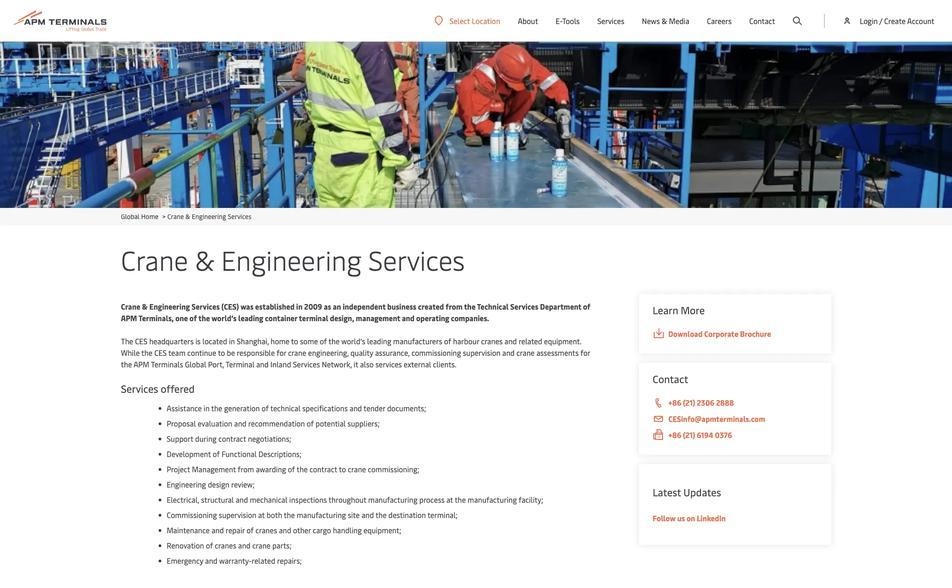 Task type: locate. For each thing, give the bounding box(es) containing it.
(21) inside +86 (21) 6194 0376 link
[[683, 430, 696, 440]]

news & media button
[[642, 0, 690, 42]]

the down descriptions;
[[297, 464, 308, 475]]

evaluation
[[198, 419, 232, 429]]

1 horizontal spatial contract
[[310, 464, 337, 475]]

to left be
[[218, 348, 225, 358]]

about
[[518, 16, 538, 26]]

0 horizontal spatial in
[[204, 403, 210, 414]]

1 vertical spatial global
[[185, 359, 206, 370]]

1 vertical spatial apm
[[134, 359, 149, 370]]

0 horizontal spatial for
[[277, 348, 286, 358]]

0 horizontal spatial from
[[238, 464, 254, 475]]

cranes up the emergency and warranty-related repairs;
[[215, 541, 236, 551]]

of right repair
[[247, 526, 254, 536]]

be
[[227, 348, 235, 358]]

apm down while
[[134, 359, 149, 370]]

manufacturers
[[393, 336, 443, 346]]

1 horizontal spatial manufacturing
[[368, 495, 418, 505]]

contact right careers dropdown button
[[750, 16, 776, 26]]

download
[[669, 329, 703, 339]]

2 horizontal spatial in
[[296, 302, 303, 312]]

cranes down both
[[256, 526, 277, 536]]

0 horizontal spatial manufacturing
[[297, 510, 346, 520]]

global
[[121, 212, 140, 221], [185, 359, 206, 370]]

1 horizontal spatial from
[[446, 302, 463, 312]]

+86 inside +86 (21) 2306 2888 link
[[669, 398, 682, 408]]

& inside crane & engineering services (ces) was established in 2009 as an independent business created from the technical services department of apm terminals, one of the world's leading container terminal design, management and operating companies.
[[142, 302, 148, 312]]

parts;
[[272, 541, 292, 551]]

throughout
[[329, 495, 367, 505]]

1 horizontal spatial for
[[581, 348, 590, 358]]

process
[[419, 495, 445, 505]]

crane
[[288, 348, 306, 358], [517, 348, 535, 358], [348, 464, 366, 475], [252, 541, 271, 551]]

to up throughout at the bottom
[[339, 464, 346, 475]]

related down the parts;
[[252, 556, 275, 566]]

handling
[[333, 526, 362, 536]]

global down continue at the left of the page
[[185, 359, 206, 370]]

world's
[[212, 313, 237, 323], [342, 336, 365, 346]]

select
[[450, 15, 470, 26]]

learn more
[[653, 303, 705, 317]]

0 horizontal spatial cranes
[[215, 541, 236, 551]]

download corporate brochure
[[669, 329, 771, 339]]

to left some
[[291, 336, 298, 346]]

at
[[447, 495, 453, 505], [258, 510, 265, 520]]

of up management
[[213, 449, 220, 459]]

related inside the ces headquarters is located in shanghai, home to some of the world's leading manufacturers of harbour cranes and related equipment. while the ces team continue to be responsible for crane engineering, quality assurance, commissioning supervision and crane assessments for the apm terminals global port, terminal and inland services network, it also services external clients.
[[519, 336, 543, 346]]

in up be
[[229, 336, 235, 346]]

global left home
[[121, 212, 140, 221]]

0 vertical spatial +86
[[669, 398, 682, 408]]

recommendation
[[248, 419, 305, 429]]

manufacturing up the 'destination'
[[368, 495, 418, 505]]

in up evaluation
[[204, 403, 210, 414]]

equipment;
[[364, 526, 402, 536]]

learn
[[653, 303, 679, 317]]

design,
[[330, 313, 354, 323]]

the up companies.
[[464, 302, 476, 312]]

0 vertical spatial leading
[[238, 313, 263, 323]]

crane for crane & engineering services (ces) was established in 2009 as an independent business created from the technical services department of apm terminals, one of the world's leading container terminal design, management and operating companies.
[[121, 302, 140, 312]]

2 +86 from the top
[[669, 430, 682, 440]]

1 (21) from the top
[[683, 398, 696, 408]]

in inside crane & engineering services (ces) was established in 2009 as an independent business created from the technical services department of apm terminals, one of the world's leading container terminal design, management and operating companies.
[[296, 302, 303, 312]]

follow us on linkedin link
[[653, 513, 726, 524]]

1 for from the left
[[277, 348, 286, 358]]

contact up +86 (21) 2306 2888
[[653, 372, 689, 386]]

engineering design review;
[[167, 480, 255, 490]]

to
[[291, 336, 298, 346], [218, 348, 225, 358], [339, 464, 346, 475]]

established
[[255, 302, 295, 312]]

on
[[687, 513, 695, 524]]

crane up the terminals,
[[121, 302, 140, 312]]

about button
[[518, 0, 538, 42]]

create
[[885, 16, 906, 26]]

2 vertical spatial in
[[204, 403, 210, 414]]

news & media
[[642, 16, 690, 26]]

electrical, structural and mechanical inspections throughout manufacturing process at the manufacturing facility;
[[167, 495, 544, 505]]

ces
[[135, 336, 147, 346], [154, 348, 167, 358]]

world's inside the ces headquarters is located in shanghai, home to some of the world's leading manufacturers of harbour cranes and related equipment. while the ces team continue to be responsible for crane engineering, quality assurance, commissioning supervision and crane assessments for the apm terminals global port, terminal and inland services network, it also services external clients.
[[342, 336, 365, 346]]

0 vertical spatial related
[[519, 336, 543, 346]]

& inside news & media dropdown button
[[662, 16, 667, 26]]

the right while
[[141, 348, 153, 358]]

0 vertical spatial apm
[[121, 313, 137, 323]]

+86 (21) 2306 2888 link
[[653, 397, 818, 409]]

0 vertical spatial contact
[[750, 16, 776, 26]]

it
[[354, 359, 358, 370]]

for down equipment.
[[581, 348, 590, 358]]

0 horizontal spatial to
[[218, 348, 225, 358]]

technical
[[270, 403, 301, 414]]

home
[[271, 336, 290, 346]]

cranes right the "harbour" on the bottom
[[481, 336, 503, 346]]

global home link
[[121, 212, 158, 221]]

created
[[418, 302, 444, 312]]

network,
[[322, 359, 352, 370]]

careers
[[707, 16, 732, 26]]

contract up development of functional descriptions;
[[219, 434, 246, 444]]

repair
[[226, 526, 245, 536]]

0 vertical spatial contract
[[219, 434, 246, 444]]

0 vertical spatial (21)
[[683, 398, 696, 408]]

contract
[[219, 434, 246, 444], [310, 464, 337, 475]]

cargo
[[313, 526, 331, 536]]

team
[[168, 348, 186, 358]]

equipment.
[[544, 336, 582, 346]]

+86 for +86 (21) 2306 2888
[[669, 398, 682, 408]]

1 +86 from the top
[[669, 398, 682, 408]]

0 vertical spatial cranes
[[481, 336, 503, 346]]

of up the engineering,
[[320, 336, 327, 346]]

1 vertical spatial to
[[218, 348, 225, 358]]

1 horizontal spatial in
[[229, 336, 235, 346]]

0 horizontal spatial world's
[[212, 313, 237, 323]]

development of functional descriptions;
[[167, 449, 302, 459]]

electrical,
[[167, 495, 199, 505]]

+86 left the 2306
[[669, 398, 682, 408]]

& for crane & engineering services (ces) was established in 2009 as an independent business created from the technical services department of apm terminals, one of the world's leading container terminal design, management and operating companies.
[[142, 302, 148, 312]]

+86 for +86 (21) 6194 0376
[[669, 430, 682, 440]]

2 vertical spatial crane
[[121, 302, 140, 312]]

from
[[446, 302, 463, 312], [238, 464, 254, 475]]

& for crane & engineering services
[[195, 241, 214, 278]]

generation
[[224, 403, 260, 414]]

2 vertical spatial to
[[339, 464, 346, 475]]

of right department
[[583, 302, 591, 312]]

2 (21) from the top
[[683, 430, 696, 440]]

0 vertical spatial world's
[[212, 313, 237, 323]]

0 vertical spatial to
[[291, 336, 298, 346]]

continue
[[187, 348, 216, 358]]

1 horizontal spatial world's
[[342, 336, 365, 346]]

1 horizontal spatial to
[[291, 336, 298, 346]]

assistance in the generation of technical specifications and tender documents;
[[167, 403, 426, 414]]

1 horizontal spatial cranes
[[256, 526, 277, 536]]

functional
[[222, 449, 257, 459]]

0 horizontal spatial ces
[[135, 336, 147, 346]]

1 vertical spatial contact
[[653, 372, 689, 386]]

ces up terminals
[[154, 348, 167, 358]]

1 vertical spatial crane
[[121, 241, 188, 278]]

and
[[402, 313, 415, 323], [505, 336, 517, 346], [503, 348, 515, 358], [256, 359, 269, 370], [350, 403, 362, 414], [234, 419, 247, 429], [236, 495, 248, 505], [362, 510, 374, 520], [212, 526, 224, 536], [279, 526, 291, 536], [238, 541, 251, 551], [205, 556, 218, 566]]

proposal evaluation and recommendation of potential suppliers;
[[167, 419, 380, 429]]

crane right >
[[167, 212, 184, 221]]

supervision down the "harbour" on the bottom
[[463, 348, 501, 358]]

2 vertical spatial cranes
[[215, 541, 236, 551]]

0 horizontal spatial leading
[[238, 313, 263, 323]]

from up review; at the bottom left of the page
[[238, 464, 254, 475]]

1 vertical spatial at
[[258, 510, 265, 520]]

in left 2009
[[296, 302, 303, 312]]

1 vertical spatial world's
[[342, 336, 365, 346]]

(21) inside +86 (21) 2306 2888 link
[[683, 398, 696, 408]]

2 horizontal spatial cranes
[[481, 336, 503, 346]]

0376
[[715, 430, 732, 440]]

leading inside crane & engineering services (ces) was established in 2009 as an independent business created from the technical services department of apm terminals, one of the world's leading container terminal design, management and operating companies.
[[238, 313, 263, 323]]

0 vertical spatial supervision
[[463, 348, 501, 358]]

commissioning
[[412, 348, 461, 358]]

commissioning;
[[368, 464, 419, 475]]

contact
[[750, 16, 776, 26], [653, 372, 689, 386]]

1 vertical spatial related
[[252, 556, 275, 566]]

2 for from the left
[[581, 348, 590, 358]]

engineering inside crane & engineering services (ces) was established in 2009 as an independent business created from the technical services department of apm terminals, one of the world's leading container terminal design, management and operating companies.
[[149, 302, 190, 312]]

contract up inspections
[[310, 464, 337, 475]]

1 horizontal spatial contact
[[750, 16, 776, 26]]

latest
[[653, 486, 681, 500]]

leading up assurance,
[[367, 336, 392, 346]]

apm inside crane & engineering services (ces) was established in 2009 as an independent business created from the technical services department of apm terminals, one of the world's leading container terminal design, management and operating companies.
[[121, 313, 137, 323]]

& for news & media
[[662, 16, 667, 26]]

global home > crane & engineering services
[[121, 212, 252, 221]]

leading down 'was'
[[238, 313, 263, 323]]

supervision up repair
[[219, 510, 256, 520]]

1 horizontal spatial supervision
[[463, 348, 501, 358]]

at up terminal;
[[447, 495, 453, 505]]

1 vertical spatial in
[[229, 336, 235, 346]]

select location button
[[435, 15, 501, 26]]

login
[[860, 16, 878, 26]]

located
[[203, 336, 227, 346]]

0 vertical spatial in
[[296, 302, 303, 312]]

0 vertical spatial from
[[446, 302, 463, 312]]

harbour
[[453, 336, 479, 346]]

0 horizontal spatial supervision
[[219, 510, 256, 520]]

at left both
[[258, 510, 265, 520]]

+86 inside +86 (21) 6194 0376 link
[[669, 430, 682, 440]]

1 horizontal spatial global
[[185, 359, 206, 370]]

one
[[175, 313, 188, 323]]

structural
[[201, 495, 234, 505]]

crane down some
[[288, 348, 306, 358]]

review;
[[231, 480, 255, 490]]

1 vertical spatial (21)
[[683, 430, 696, 440]]

apm up the
[[121, 313, 137, 323]]

support
[[167, 434, 193, 444]]

+86 left 6194
[[669, 430, 682, 440]]

crane down home
[[121, 241, 188, 278]]

technical
[[477, 302, 509, 312]]

of
[[583, 302, 591, 312], [190, 313, 197, 323], [320, 336, 327, 346], [444, 336, 451, 346], [262, 403, 269, 414], [307, 419, 314, 429], [213, 449, 220, 459], [288, 464, 295, 475], [247, 526, 254, 536], [206, 541, 213, 551]]

manufacturing left the facility; on the right of page
[[468, 495, 517, 505]]

media
[[669, 16, 690, 26]]

(21) left 6194
[[683, 430, 696, 440]]

repairs;
[[277, 556, 302, 566]]

1 horizontal spatial at
[[447, 495, 453, 505]]

crane inside crane & engineering services (ces) was established in 2009 as an independent business created from the technical services department of apm terminals, one of the world's leading container terminal design, management and operating companies.
[[121, 302, 140, 312]]

1 vertical spatial +86
[[669, 430, 682, 440]]

world's down (ces)
[[212, 313, 237, 323]]

1 horizontal spatial leading
[[367, 336, 392, 346]]

(21) left the 2306
[[683, 398, 696, 408]]

1 horizontal spatial ces
[[154, 348, 167, 358]]

ces right the
[[135, 336, 147, 346]]

0 horizontal spatial contract
[[219, 434, 246, 444]]

the up equipment;
[[376, 510, 387, 520]]

1 vertical spatial cranes
[[256, 526, 277, 536]]

1 vertical spatial leading
[[367, 336, 392, 346]]

manufacturing up cargo
[[297, 510, 346, 520]]

1 vertical spatial contract
[[310, 464, 337, 475]]

from up companies.
[[446, 302, 463, 312]]

world's up quality at the left of the page
[[342, 336, 365, 346]]

home
[[141, 212, 158, 221]]

the up evaluation
[[211, 403, 222, 414]]

of right one
[[190, 313, 197, 323]]

1 horizontal spatial related
[[519, 336, 543, 346]]

the up terminal;
[[455, 495, 466, 505]]

as
[[324, 302, 331, 312]]

for up 'inland'
[[277, 348, 286, 358]]

0 vertical spatial ces
[[135, 336, 147, 346]]

0 horizontal spatial global
[[121, 212, 140, 221]]

2 horizontal spatial manufacturing
[[468, 495, 517, 505]]

related up "assessments"
[[519, 336, 543, 346]]



Task type: describe. For each thing, give the bounding box(es) containing it.
login / create account link
[[843, 0, 935, 42]]

tender
[[364, 403, 385, 414]]

other
[[293, 526, 311, 536]]

contact button
[[750, 0, 776, 42]]

select location
[[450, 15, 501, 26]]

was
[[241, 302, 254, 312]]

e-
[[556, 16, 563, 26]]

linkedin
[[697, 513, 726, 524]]

emergency and warranty-related repairs;
[[167, 556, 302, 566]]

(21) for 6194
[[683, 430, 696, 440]]

careers button
[[707, 0, 732, 42]]

crane left the parts;
[[252, 541, 271, 551]]

both
[[267, 510, 282, 520]]

during
[[195, 434, 217, 444]]

maintenance
[[167, 526, 210, 536]]

6194
[[697, 430, 714, 440]]

crane for crane & engineering services
[[121, 241, 188, 278]]

brochure
[[740, 329, 771, 339]]

crane & engineering services
[[121, 241, 465, 278]]

emergency
[[167, 556, 203, 566]]

container
[[265, 313, 297, 323]]

0 horizontal spatial at
[[258, 510, 265, 520]]

of up commissioning
[[444, 336, 451, 346]]

download corporate brochure link
[[653, 328, 818, 340]]

world's inside crane & engineering services (ces) was established in 2009 as an independent business created from the technical services department of apm terminals, one of the world's leading container terminal design, management and operating companies.
[[212, 313, 237, 323]]

renovation of cranes and crane parts;
[[167, 541, 292, 551]]

corporate
[[704, 329, 739, 339]]

and inside crane & engineering services (ces) was established in 2009 as an independent business created from the technical services department of apm terminals, one of the world's leading container terminal design, management and operating companies.
[[402, 313, 415, 323]]

cranes inside the ces headquarters is located in shanghai, home to some of the world's leading manufacturers of harbour cranes and related equipment. while the ces team continue to be responsible for crane engineering, quality assurance, commissioning supervision and crane assessments for the apm terminals global port, terminal and inland services network, it also services external clients.
[[481, 336, 503, 346]]

some
[[300, 336, 318, 346]]

tools
[[563, 16, 580, 26]]

services inside the ces headquarters is located in shanghai, home to some of the world's leading manufacturers of harbour cranes and related equipment. while the ces team continue to be responsible for crane engineering, quality assurance, commissioning supervision and crane assessments for the apm terminals global port, terminal and inland services network, it also services external clients.
[[293, 359, 320, 370]]

apm inside the ces headquarters is located in shanghai, home to some of the world's leading manufacturers of harbour cranes and related equipment. while the ces team continue to be responsible for crane engineering, quality assurance, commissioning supervision and crane assessments for the apm terminals global port, terminal and inland services network, it also services external clients.
[[134, 359, 149, 370]]

2009
[[304, 302, 322, 312]]

support during contract negotiations;
[[167, 434, 291, 444]]

project
[[167, 464, 190, 475]]

crane up electrical, structural and mechanical inspections throughout manufacturing process at the manufacturing facility;
[[348, 464, 366, 475]]

the down while
[[121, 359, 132, 370]]

2 horizontal spatial to
[[339, 464, 346, 475]]

1 vertical spatial supervision
[[219, 510, 256, 520]]

0 vertical spatial at
[[447, 495, 453, 505]]

of left potential
[[307, 419, 314, 429]]

cesinfo@apmterminals.com
[[669, 414, 766, 424]]

from inside crane & engineering services (ces) was established in 2009 as an independent business created from the technical services department of apm terminals, one of the world's leading container terminal design, management and operating companies.
[[446, 302, 463, 312]]

of up proposal evaluation and recommendation of potential suppliers;
[[262, 403, 269, 414]]

inspections
[[289, 495, 327, 505]]

port,
[[208, 359, 224, 370]]

>
[[162, 212, 166, 221]]

0 vertical spatial crane
[[167, 212, 184, 221]]

leading inside the ces headquarters is located in shanghai, home to some of the world's leading manufacturers of harbour cranes and related equipment. while the ces team continue to be responsible for crane engineering, quality assurance, commissioning supervision and crane assessments for the apm terminals global port, terminal and inland services network, it also services external clients.
[[367, 336, 392, 346]]

0 horizontal spatial contact
[[653, 372, 689, 386]]

commissioning
[[167, 510, 217, 520]]

terminals,
[[139, 313, 174, 323]]

mechanical
[[250, 495, 288, 505]]

of down descriptions;
[[288, 464, 295, 475]]

the
[[121, 336, 133, 346]]

assistance
[[167, 403, 202, 414]]

potential
[[316, 419, 346, 429]]

awarding
[[256, 464, 286, 475]]

latest updates
[[653, 486, 724, 500]]

the up the engineering,
[[329, 336, 340, 346]]

services
[[376, 359, 402, 370]]

login / create account
[[860, 16, 935, 26]]

news
[[642, 16, 660, 26]]

clients.
[[433, 359, 456, 370]]

location
[[472, 15, 501, 26]]

documents;
[[387, 403, 426, 414]]

maintenance and repair of cranes and other cargo handling equipment;
[[167, 526, 402, 536]]

the right one
[[198, 313, 210, 323]]

us
[[678, 513, 685, 524]]

suppliers;
[[348, 419, 380, 429]]

assessments
[[537, 348, 579, 358]]

account
[[908, 16, 935, 26]]

while
[[121, 348, 140, 358]]

/
[[880, 16, 883, 26]]

1 vertical spatial ces
[[154, 348, 167, 358]]

global inside the ces headquarters is located in shanghai, home to some of the world's leading manufacturers of harbour cranes and related equipment. while the ces team continue to be responsible for crane engineering, quality assurance, commissioning supervision and crane assessments for the apm terminals global port, terminal and inland services network, it also services external clients.
[[185, 359, 206, 370]]

(21) for 2306
[[683, 398, 696, 408]]

services button
[[598, 0, 625, 42]]

facility;
[[519, 495, 544, 505]]

responsible
[[237, 348, 275, 358]]

is
[[196, 336, 201, 346]]

in inside the ces headquarters is located in shanghai, home to some of the world's leading manufacturers of harbour cranes and related equipment. while the ces team continue to be responsible for crane engineering, quality assurance, commissioning supervision and crane assessments for the apm terminals global port, terminal and inland services network, it also services external clients.
[[229, 336, 235, 346]]

the right both
[[284, 510, 295, 520]]

department
[[540, 302, 582, 312]]

external
[[404, 359, 431, 370]]

headquarters
[[149, 336, 194, 346]]

the ces headquarters is located in shanghai, home to some of the world's leading manufacturers of harbour cranes and related equipment. while the ces team continue to be responsible for crane engineering, quality assurance, commissioning supervision and crane assessments for the apm terminals global port, terminal and inland services network, it also services external clients.
[[121, 336, 590, 370]]

business
[[387, 302, 417, 312]]

0 vertical spatial global
[[121, 212, 140, 221]]

companies.
[[451, 313, 489, 323]]

commissioning supervision at both the manufacturing site and the destination terminal;
[[167, 510, 460, 520]]

pic 14 image
[[0, 42, 952, 208]]

services offered
[[121, 382, 195, 396]]

also
[[360, 359, 374, 370]]

inland
[[271, 359, 291, 370]]

specifications
[[302, 403, 348, 414]]

management
[[192, 464, 236, 475]]

of right renovation
[[206, 541, 213, 551]]

0 horizontal spatial related
[[252, 556, 275, 566]]

terminal;
[[428, 510, 458, 520]]

crane left "assessments"
[[517, 348, 535, 358]]

engineering,
[[308, 348, 349, 358]]

supervision inside the ces headquarters is located in shanghai, home to some of the world's leading manufacturers of harbour cranes and related equipment. while the ces team continue to be responsible for crane engineering, quality assurance, commissioning supervision and crane assessments for the apm terminals global port, terminal and inland services network, it also services external clients.
[[463, 348, 501, 358]]

descriptions;
[[259, 449, 302, 459]]

assurance,
[[375, 348, 410, 358]]

1 vertical spatial from
[[238, 464, 254, 475]]

negotiations;
[[248, 434, 291, 444]]

project management from awarding of the contract to crane commissioning;
[[167, 464, 419, 475]]



Task type: vqa. For each thing, say whether or not it's contained in the screenshot.
bottommost "Contacts"
no



